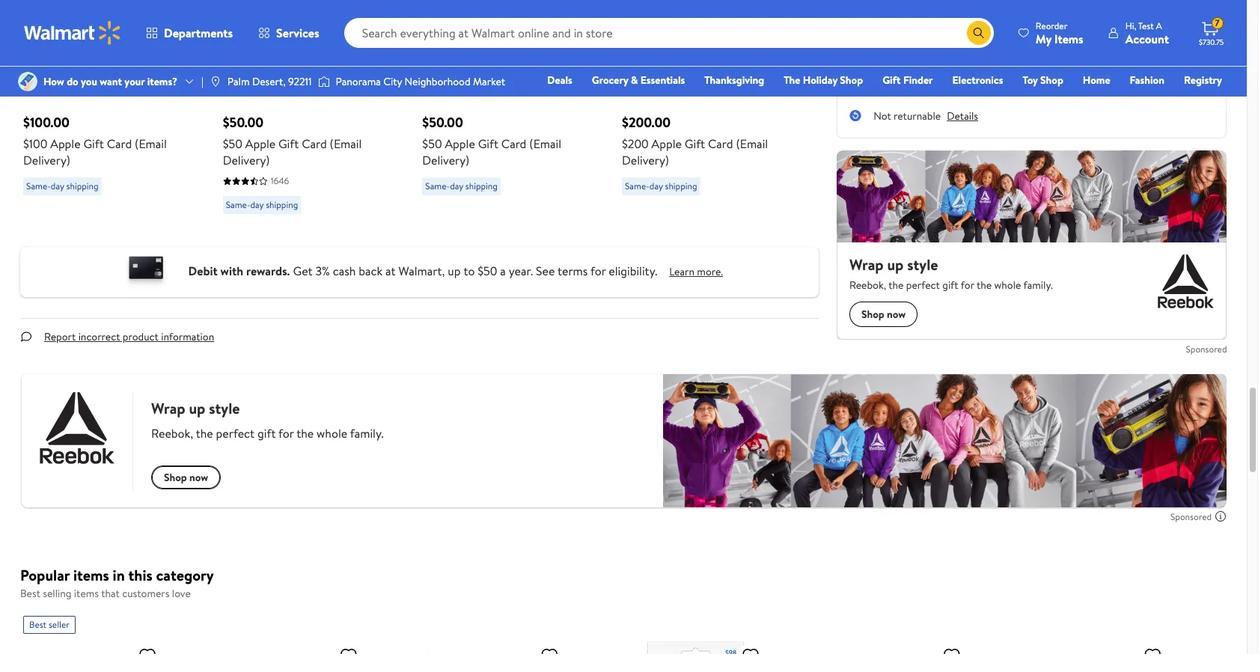 Task type: vqa. For each thing, say whether or not it's contained in the screenshot.
Report incorrect product information
yes



Task type: locate. For each thing, give the bounding box(es) containing it.
4 add from the left
[[646, 62, 667, 79]]

toy shop
[[1023, 73, 1064, 88]]

add left market
[[446, 62, 468, 79]]

account
[[1126, 30, 1169, 47]]

0 horizontal spatial $50.00
[[223, 113, 264, 132]]

ad disclaimer and feedback for marqueedisplayad image
[[1215, 511, 1227, 523]]

market
[[473, 74, 505, 89]]

add button for $50.00
[[422, 56, 480, 86]]

0 horizontal spatial 92211
[[288, 74, 312, 89]]

best down popular
[[20, 586, 40, 601]]

popular
[[20, 565, 70, 586]]

class of 2023 walmart gift card image
[[425, 640, 565, 654]]

add to favorites list, walmart  annual membership gift card image
[[742, 646, 760, 654]]

how do you want your items?
[[43, 74, 177, 89]]

card inside $100.00 $100 apple gift card (email delivery)
[[107, 136, 132, 152]]

add to cart image for $200.00
[[628, 62, 646, 80]]

departments
[[164, 25, 233, 41]]

add for $200.00
[[646, 62, 667, 79]]

report incorrect product information
[[44, 330, 214, 345]]

details button
[[947, 109, 978, 124]]

card inside $200.00 $200 apple gift card (email delivery)
[[708, 136, 733, 152]]

1 add from the left
[[47, 62, 69, 79]]

1 horizontal spatial $50.00 $50 apple gift card (email delivery)
[[422, 113, 561, 169]]

3 apple from the left
[[445, 136, 475, 152]]

1 vertical spatial best
[[29, 618, 47, 631]]

items up that
[[73, 565, 109, 586]]

3 add from the left
[[446, 62, 468, 79]]

2 apple from the left
[[245, 136, 276, 152]]

day for $100.00
[[51, 180, 64, 193]]

2 add from the left
[[247, 62, 268, 79]]

2 $50.00 from the left
[[422, 113, 463, 132]]

sponsored
[[1186, 343, 1227, 356], [1171, 510, 1212, 523]]

$50 apple gift card (email delivery) image up palm desert, 92211
[[223, 0, 362, 74]]

4 (email from the left
[[736, 136, 768, 152]]

$50.00 down palm desert, 92211
[[223, 113, 264, 132]]

0 vertical spatial sponsored
[[1186, 343, 1227, 356]]

gift for $50.00
[[478, 136, 499, 152]]

shop right holiday
[[840, 73, 863, 88]]

3 card from the left
[[501, 136, 526, 152]]

delivery) for $200.00
[[622, 152, 669, 169]]

add to cart image for $100.00
[[29, 62, 47, 80]]

add for $100.00
[[47, 62, 69, 79]]

1 vertical spatial debit
[[188, 263, 218, 279]]

to right the up
[[464, 263, 475, 279]]

 image right |
[[209, 76, 221, 88]]

add to cart image
[[29, 62, 47, 80], [229, 62, 247, 80], [628, 62, 646, 80]]

delivery) inside $200.00 $200 apple gift card (email delivery)
[[622, 152, 669, 169]]

$50
[[223, 136, 242, 152], [422, 136, 442, 152], [478, 263, 497, 279]]

1 horizontal spatial shop
[[1041, 73, 1064, 88]]

1 card from the left
[[107, 136, 132, 152]]

0 horizontal spatial shop
[[840, 73, 863, 88]]

palm desert, 92211
[[227, 74, 312, 89]]

1 horizontal spatial $50 apple gift card (email delivery) image
[[422, 0, 562, 74]]

by
[[952, 82, 962, 97]]

debit left the with in the top of the page
[[188, 263, 218, 279]]

$50 apple gift card (email delivery) image for add to cart image on the top of the page
[[422, 0, 562, 74]]

add to cart image
[[428, 62, 446, 80]]

shop
[[840, 73, 863, 88], [1041, 73, 1064, 88]]

2 (email from the left
[[330, 136, 362, 152]]

$50 down neighborhood at left
[[422, 136, 442, 152]]

1646
[[271, 175, 289, 187]]

&
[[631, 73, 638, 88]]

1 horizontal spatial debit
[[1133, 94, 1158, 109]]

gift inside $200.00 $200 apple gift card (email delivery)
[[685, 136, 705, 152]]

$100.00
[[23, 113, 70, 132]]

 image for panorama
[[318, 74, 330, 89]]

add to favorites list, dazzling walmart gift card image
[[340, 646, 358, 654]]

 image left panorama
[[318, 74, 330, 89]]

1 horizontal spatial palm
[[905, 37, 928, 52]]

2 delivery) from the left
[[223, 152, 270, 169]]

Walmart Site-Wide search field
[[344, 18, 994, 48]]

apple
[[50, 136, 81, 152], [245, 136, 276, 152], [445, 136, 475, 152], [652, 136, 682, 152]]

shipping for $100.00
[[66, 180, 98, 193]]

3 (email from the left
[[529, 136, 561, 152]]

information
[[161, 330, 214, 345]]

toy shop link
[[1016, 72, 1070, 88]]

shipping
[[66, 180, 98, 193], [465, 180, 498, 193], [665, 180, 697, 193], [266, 199, 298, 211]]

best seller
[[29, 618, 70, 631]]

items
[[1055, 30, 1084, 47]]

$50.00 $50 apple gift card (email delivery)
[[223, 113, 362, 169], [422, 113, 561, 169]]

debit with rewards. get 3% cash back at walmart, up to $50 a year. see terms for eligibility.
[[188, 263, 657, 279]]

toy
[[1023, 73, 1038, 88]]

(email down the 'deals' link
[[529, 136, 561, 152]]

up
[[448, 263, 461, 279]]

gift for $200.00
[[685, 136, 705, 152]]

4 card from the left
[[708, 136, 733, 152]]

fashion link
[[1123, 72, 1171, 88]]

1 vertical spatial palm
[[227, 74, 250, 89]]

to
[[889, 37, 899, 52], [464, 263, 475, 279]]

4 apple from the left
[[652, 136, 682, 152]]

desert, down services popup button
[[252, 74, 286, 89]]

see
[[536, 263, 555, 279]]

apple up 1646
[[245, 136, 276, 152]]

92211 up 'electronics'
[[966, 37, 990, 52]]

learn more.
[[669, 264, 723, 279]]

apple down "$100.00"
[[50, 136, 81, 152]]

1 add button from the left
[[23, 56, 81, 86]]

same-day shipping for $100.00
[[26, 180, 98, 193]]

delivery)
[[23, 152, 70, 169], [223, 152, 270, 169], [422, 152, 469, 169], [622, 152, 669, 169]]

holiday
[[803, 73, 838, 88]]

shipping for $200.00
[[665, 180, 697, 193]]

the holiday shop
[[784, 73, 863, 88]]

apple inside $200.00 $200 apple gift card (email delivery)
[[652, 136, 682, 152]]

gift finder link
[[876, 72, 940, 88]]

apple inside $100.00 $100 apple gift card (email delivery)
[[50, 136, 81, 152]]

1 horizontal spatial $50.00
[[422, 113, 463, 132]]

1 horizontal spatial  image
[[318, 74, 330, 89]]

selling
[[43, 586, 71, 601]]

delivery to palm desert, 92211
[[849, 37, 990, 52]]

1 vertical spatial sponsored
[[1171, 510, 1212, 523]]

add right &
[[646, 62, 667, 79]]

0 horizontal spatial $50.00 $50 apple gift card (email delivery)
[[223, 113, 362, 169]]

$50 apple gift card (email delivery) image for add to cart icon for $50.00
[[223, 0, 362, 74]]

$50.00 $50 apple gift card (email delivery) down market
[[422, 113, 561, 169]]

best left seller
[[29, 618, 47, 631]]

reorder
[[1036, 19, 1068, 32]]

add left you at left
[[47, 62, 69, 79]]

2 add to cart image from the left
[[229, 62, 247, 80]]

1 vertical spatial desert,
[[252, 74, 286, 89]]

product group
[[23, 0, 202, 220], [223, 0, 401, 220], [422, 0, 601, 220], [622, 0, 801, 220], [23, 610, 191, 654]]

0 vertical spatial best
[[20, 586, 40, 601]]

4 delivery) from the left
[[622, 152, 669, 169]]

$100.00 $100 apple gift card (email delivery)
[[23, 113, 167, 169]]

$50.00
[[223, 113, 264, 132], [422, 113, 463, 132]]

0 horizontal spatial debit
[[188, 263, 218, 279]]

$200 apple gift card (email delivery) image
[[622, 0, 761, 74]]

my
[[1036, 30, 1052, 47]]

gift down market
[[478, 136, 499, 152]]

0 vertical spatial items
[[73, 565, 109, 586]]

shop right toy
[[1041, 73, 1064, 88]]

1 $50 apple gift card (email delivery) image from the left
[[223, 0, 362, 74]]

0 horizontal spatial palm
[[227, 74, 250, 89]]

debit down fashion link
[[1133, 94, 1158, 109]]

3 add button from the left
[[422, 56, 480, 86]]

$50.00 $50 apple gift card (email delivery) up 1646
[[223, 113, 362, 169]]

apple down "$200.00"
[[652, 136, 682, 152]]

1 apple from the left
[[50, 136, 81, 152]]

to right delivery
[[889, 37, 899, 52]]

services
[[276, 25, 319, 41]]

sold
[[873, 82, 893, 97]]

add for $50.00
[[446, 62, 468, 79]]

apple down neighborhood at left
[[445, 136, 475, 152]]

3 delivery) from the left
[[422, 152, 469, 169]]

1 horizontal spatial to
[[889, 37, 899, 52]]

(email inside $100.00 $100 apple gift card (email delivery)
[[135, 136, 167, 152]]

$50 apple gift card (email delivery) image up market
[[422, 0, 562, 74]]

in
[[113, 565, 125, 586]]

walmart+ link
[[1171, 93, 1229, 109]]

$50 apple gift card (email delivery) image
[[223, 0, 362, 74], [422, 0, 562, 74]]

with
[[220, 263, 243, 279]]

1 add to cart image from the left
[[29, 62, 47, 80]]

0 vertical spatial to
[[889, 37, 899, 52]]

1 horizontal spatial desert,
[[930, 37, 964, 52]]

delivery
[[849, 37, 887, 52]]

add down services popup button
[[247, 62, 268, 79]]

gift up 1646
[[278, 136, 299, 152]]

gift for $100.00
[[83, 136, 104, 152]]

(email
[[135, 136, 167, 152], [330, 136, 362, 152], [529, 136, 561, 152], [736, 136, 768, 152]]

(email for $50.00
[[529, 136, 561, 152]]

add button
[[23, 56, 81, 86], [223, 56, 280, 86], [422, 56, 480, 86], [622, 56, 679, 86]]

0 horizontal spatial to
[[464, 263, 475, 279]]

0 horizontal spatial add to cart image
[[29, 62, 47, 80]]

 image
[[18, 72, 37, 91]]

0 horizontal spatial  image
[[209, 76, 221, 88]]

details
[[947, 109, 978, 124]]

hi,
[[1126, 19, 1137, 32]]

same-day shipping
[[26, 180, 98, 193], [425, 180, 498, 193], [625, 180, 697, 193], [226, 199, 298, 211]]

 image
[[318, 74, 330, 89], [209, 76, 221, 88]]

1 horizontal spatial add to cart image
[[229, 62, 247, 80]]

grocery
[[592, 73, 628, 88]]

electronics
[[953, 73, 1003, 88]]

electronics link
[[946, 72, 1010, 88]]

rewards.
[[246, 263, 290, 279]]

home
[[1083, 73, 1111, 88]]

4 add button from the left
[[622, 56, 679, 86]]

apple for $100.00
[[50, 136, 81, 152]]

hi, test a account
[[1126, 19, 1169, 47]]

delivery) inside $100.00 $100 apple gift card (email delivery)
[[23, 152, 70, 169]]

registry
[[1184, 73, 1222, 88]]

palm desert, 92211 button
[[905, 37, 990, 52]]

0 vertical spatial palm
[[905, 37, 928, 52]]

gift right $100 at the left top of the page
[[83, 136, 104, 152]]

3 add to cart image from the left
[[628, 62, 646, 80]]

a
[[500, 263, 506, 279]]

apple for $50.00
[[445, 136, 475, 152]]

(email for $200.00
[[736, 136, 768, 152]]

same-
[[26, 180, 51, 193], [425, 180, 450, 193], [625, 180, 650, 193], [226, 199, 250, 211]]

0 horizontal spatial $50 apple gift card (email delivery) image
[[223, 0, 362, 74]]

92211
[[966, 37, 990, 52], [288, 74, 312, 89]]

2 add button from the left
[[223, 56, 280, 86]]

0 horizontal spatial desert,
[[252, 74, 286, 89]]

best inside popular items in this category best selling items that customers love
[[20, 586, 40, 601]]

(email down items?
[[135, 136, 167, 152]]

$50 down palm desert, 92211
[[223, 136, 242, 152]]

back
[[359, 263, 383, 279]]

at
[[386, 263, 396, 279]]

palm right |
[[227, 74, 250, 89]]

1 delivery) from the left
[[23, 152, 70, 169]]

gift inside $100.00 $100 apple gift card (email delivery)
[[83, 136, 104, 152]]

(email down thanksgiving link
[[736, 136, 768, 152]]

walmart.com
[[965, 82, 1025, 97]]

0 vertical spatial 92211
[[966, 37, 990, 52]]

panorama
[[336, 74, 381, 89]]

card for $200.00
[[708, 136, 733, 152]]

2 horizontal spatial add to cart image
[[628, 62, 646, 80]]

blue gift walmart gift card image
[[23, 640, 162, 654]]

one debit card image
[[116, 253, 176, 292]]

gift right the $200
[[685, 136, 705, 152]]

shipping for $50.00
[[465, 180, 498, 193]]

0 vertical spatial debit
[[1133, 94, 1158, 109]]

$50 left a on the left top
[[478, 263, 497, 279]]

best
[[20, 586, 40, 601], [29, 618, 47, 631]]

items left that
[[74, 586, 99, 601]]

palm up the finder
[[905, 37, 928, 52]]

92211 down services
[[288, 74, 312, 89]]

$50.00 down neighborhood at left
[[422, 113, 463, 132]]

gift finder
[[883, 73, 933, 88]]

not returnable details
[[873, 109, 978, 124]]

desert, left search icon
[[930, 37, 964, 52]]

add to cart image for $50.00
[[229, 62, 247, 80]]

(email down panorama
[[330, 136, 362, 152]]

desert,
[[930, 37, 964, 52], [252, 74, 286, 89]]

2 $50 apple gift card (email delivery) image from the left
[[422, 0, 562, 74]]

$200.00
[[622, 113, 671, 132]]

1 (email from the left
[[135, 136, 167, 152]]

(email inside $200.00 $200 apple gift card (email delivery)
[[736, 136, 768, 152]]

items
[[73, 565, 109, 586], [74, 586, 99, 601]]

1 horizontal spatial 92211
[[966, 37, 990, 52]]



Task type: describe. For each thing, give the bounding box(es) containing it.
one
[[1108, 94, 1130, 109]]

day for $200.00
[[650, 180, 663, 193]]

product group containing $100.00
[[23, 0, 202, 220]]

best inside product group
[[29, 618, 47, 631]]

same-day shipping for $50.00
[[425, 180, 498, 193]]

panorama city neighborhood market
[[336, 74, 505, 89]]

for
[[591, 263, 606, 279]]

departments button
[[133, 15, 246, 51]]

0 horizontal spatial $50
[[223, 136, 242, 152]]

add to favorites list, blue gift walmart gift card image
[[138, 646, 156, 654]]

2 $50.00 $50 apple gift card (email delivery) from the left
[[422, 113, 561, 169]]

seller
[[49, 618, 70, 631]]

walmart image
[[24, 21, 121, 45]]

popular items in this category best selling items that customers love
[[20, 565, 214, 601]]

deals
[[547, 73, 572, 88]]

apple for $200.00
[[652, 136, 682, 152]]

3%
[[315, 263, 330, 279]]

the
[[784, 73, 801, 88]]

shipped
[[914, 82, 949, 97]]

next chapter walmart gift card image
[[828, 640, 967, 654]]

|
[[201, 74, 203, 89]]

same- for $200.00
[[625, 180, 650, 193]]

thanksgiving link
[[698, 72, 771, 88]]

$200.00 $200 apple gift card (email delivery)
[[622, 113, 768, 169]]

add to favorites list, next chapter walmart gift card image
[[943, 646, 961, 654]]

do
[[67, 74, 78, 89]]

get
[[293, 263, 313, 279]]

1 vertical spatial items
[[74, 586, 99, 601]]

1 shop from the left
[[840, 73, 863, 88]]

0 vertical spatial desert,
[[930, 37, 964, 52]]

registry link
[[1177, 72, 1229, 88]]

sold and shipped by walmart.com
[[873, 82, 1025, 97]]

day for $50.00
[[450, 180, 463, 193]]

search icon image
[[973, 27, 985, 39]]

1 horizontal spatial $50
[[422, 136, 442, 152]]

city
[[383, 74, 402, 89]]

Search search field
[[344, 18, 994, 48]]

deals link
[[541, 72, 579, 88]]

1 vertical spatial to
[[464, 263, 475, 279]]

registry one debit
[[1108, 73, 1222, 109]]

category
[[156, 565, 214, 586]]

not
[[873, 109, 891, 124]]

1 vertical spatial 92211
[[288, 74, 312, 89]]

love
[[172, 586, 191, 601]]

2 horizontal spatial $50
[[478, 263, 497, 279]]

$200
[[622, 136, 649, 152]]

delivery) for $50.00
[[422, 152, 469, 169]]

grocery & essentials link
[[585, 72, 692, 88]]

$730.75
[[1199, 37, 1224, 47]]

neighborhood
[[405, 74, 471, 89]]

the holiday shop link
[[777, 72, 870, 88]]

one debit link
[[1101, 93, 1165, 109]]

product group containing $200.00
[[622, 0, 801, 220]]

1 $50.00 $50 apple gift card (email delivery) from the left
[[223, 113, 362, 169]]

test
[[1138, 19, 1154, 32]]

report
[[44, 330, 76, 345]]

debit inside registry one debit
[[1133, 94, 1158, 109]]

gift left the finder
[[883, 73, 901, 88]]

walmart,
[[399, 263, 445, 279]]

 image for palm
[[209, 76, 221, 88]]

2 card from the left
[[302, 136, 327, 152]]

incorrect
[[78, 330, 120, 345]]

more.
[[697, 264, 723, 279]]

7 $730.75
[[1199, 17, 1224, 47]]

1 $50.00 from the left
[[223, 113, 264, 132]]

add button for $200.00
[[622, 56, 679, 86]]

customers
[[122, 586, 170, 601]]

walmart+
[[1178, 94, 1222, 109]]

same- for $50.00
[[425, 180, 450, 193]]

(email for $100.00
[[135, 136, 167, 152]]

add button for $100.00
[[23, 56, 81, 86]]

product
[[123, 330, 159, 345]]

product group containing best seller
[[23, 610, 191, 654]]

year.
[[509, 263, 533, 279]]

your
[[125, 74, 145, 89]]

you
[[81, 74, 97, 89]]

report incorrect product information button
[[32, 319, 226, 355]]

2 shop from the left
[[1041, 73, 1064, 88]]

add to favorites list, king papa walmart gift card image
[[1144, 646, 1162, 654]]

services button
[[246, 15, 332, 51]]

home link
[[1076, 72, 1117, 88]]

essentials
[[641, 73, 685, 88]]

fashion
[[1130, 73, 1165, 88]]

want
[[100, 74, 122, 89]]

add to favorites list, class of 2023 walmart gift card image
[[541, 646, 559, 654]]

how
[[43, 74, 64, 89]]

king papa walmart gift card image
[[1029, 640, 1168, 654]]

one debit card  debit with rewards. get 3% cash back at walmart, up to $50 a year. see terms for eligibility. learn more. element
[[669, 264, 723, 280]]

reorder my items
[[1036, 19, 1084, 47]]

cash
[[333, 263, 356, 279]]

walmart  annual membership gift card image
[[626, 640, 766, 654]]

dazzling walmart gift card image
[[224, 640, 364, 654]]

same-day shipping for $200.00
[[625, 180, 697, 193]]

a
[[1156, 19, 1162, 32]]

card for $100.00
[[107, 136, 132, 152]]

returnable
[[893, 109, 941, 124]]

card for $50.00
[[501, 136, 526, 152]]

delivery) for $100.00
[[23, 152, 70, 169]]

terms
[[558, 263, 588, 279]]

same- for $100.00
[[26, 180, 51, 193]]

learn
[[669, 264, 695, 279]]

eligibility.
[[609, 263, 657, 279]]

$100 apple gift card (email delivery) image
[[23, 0, 162, 74]]

that
[[101, 586, 120, 601]]



